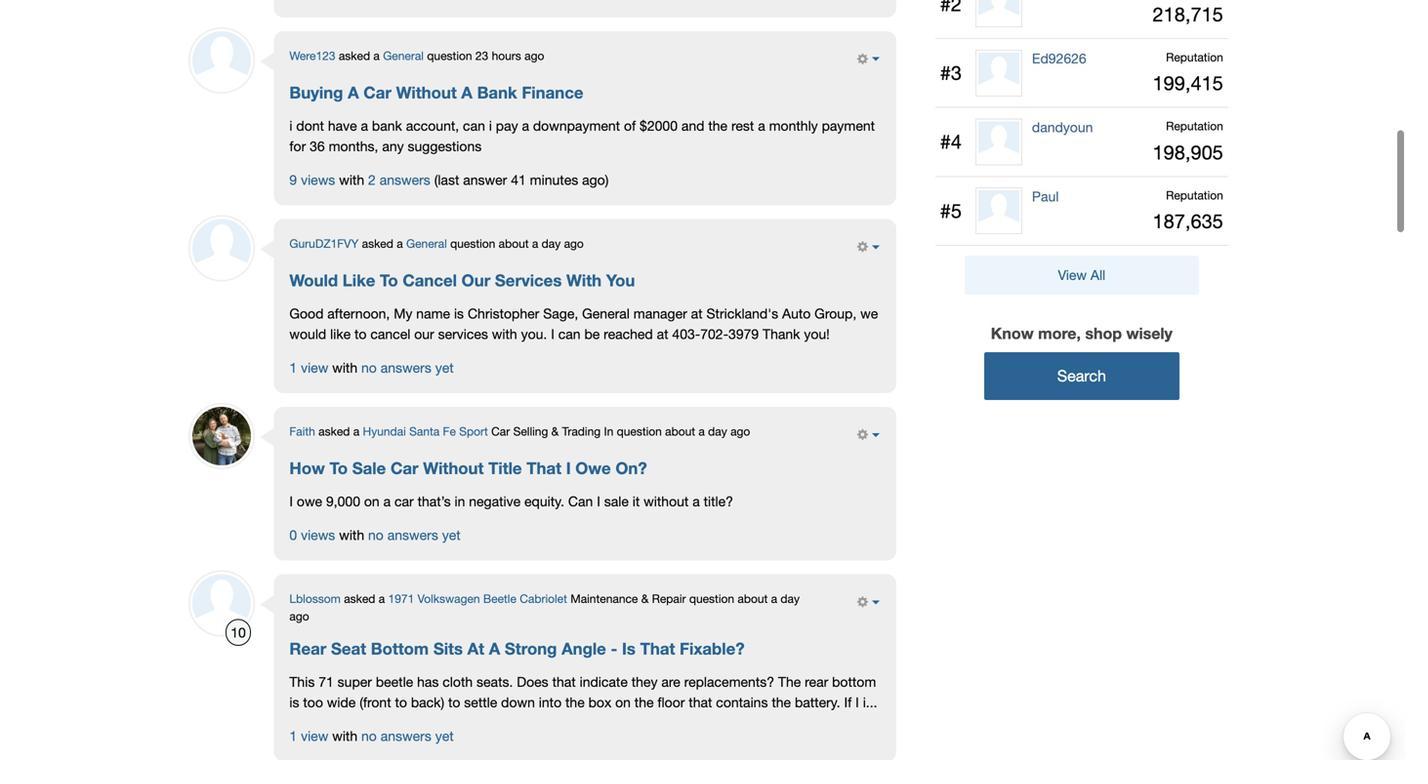 Task type: vqa. For each thing, say whether or not it's contained in the screenshot.
Model
no



Task type: locate. For each thing, give the bounding box(es) containing it.
on right box
[[615, 695, 631, 711]]

negative
[[469, 494, 521, 510]]

car right sport
[[491, 425, 510, 439]]

is up services at top left
[[454, 306, 464, 322]]

0 vertical spatial can
[[463, 118, 485, 134]]

is inside good afternoon,  my name is christopher sage, general manager at strickland's auto group,  we would like to cancel our services with you. i can be reached at 403-702-3979 thank you!
[[454, 306, 464, 322]]

on inside this 71 super beetle has cloth seats. does that indicate they are  replacements? the rear bottom is too wide (front to back) to settle down into  the box on the floor that contains the battery. if i i...
[[615, 695, 631, 711]]

to
[[380, 270, 398, 290], [330, 459, 348, 478]]

to right the like
[[380, 270, 398, 290]]

a left car
[[383, 494, 391, 510]]

-
[[611, 639, 618, 659]]

1 vertical spatial on
[[615, 695, 631, 711]]

2 horizontal spatial about
[[738, 592, 768, 606]]

a up have
[[348, 82, 359, 102]]

0 vertical spatial view
[[301, 360, 328, 376]]

with
[[339, 172, 364, 188], [492, 326, 517, 342], [332, 360, 358, 376], [339, 528, 364, 544], [332, 729, 358, 745]]

no answers yet link down car
[[368, 528, 461, 544]]

cancel
[[371, 326, 411, 342]]

more,
[[1038, 324, 1081, 343]]

i left dont
[[290, 118, 293, 134]]

2 vertical spatial reputation
[[1166, 188, 1224, 202]]

with down 9,000
[[339, 528, 364, 544]]

asked
[[339, 49, 370, 62], [362, 237, 394, 251], [319, 425, 350, 439], [344, 592, 375, 606]]

volkswagen
[[418, 592, 480, 606]]

1 vertical spatial about
[[665, 425, 696, 439]]

would like to cancel our services with you link
[[290, 270, 635, 290]]

0 vertical spatial no
[[361, 360, 377, 376]]

can
[[463, 118, 485, 134], [558, 326, 581, 342]]

no down (front
[[361, 729, 377, 745]]

contains
[[716, 695, 768, 711]]

yet down back) in the left of the page
[[435, 729, 454, 745]]

i
[[290, 118, 293, 134], [489, 118, 492, 134]]

this
[[290, 675, 315, 691]]

1 vertical spatial car
[[491, 425, 510, 439]]

0 horizontal spatial &
[[552, 425, 559, 439]]

were123 link
[[290, 49, 336, 62]]

1 vertical spatial is
[[290, 695, 299, 711]]

maintenance
[[571, 592, 638, 606]]

1 view link for would
[[290, 360, 328, 376]]

view down too
[[301, 729, 328, 745]]

the down they
[[635, 695, 654, 711]]

1 horizontal spatial is
[[454, 306, 464, 322]]

1 down would
[[290, 360, 297, 376]]

can left pay
[[463, 118, 485, 134]]

1 vertical spatial 1
[[290, 729, 297, 745]]

36
[[310, 138, 325, 154]]

1 vertical spatial that
[[689, 695, 712, 711]]

1 horizontal spatial at
[[691, 306, 703, 322]]

0 vertical spatial to
[[380, 270, 398, 290]]

to
[[355, 326, 367, 342], [395, 695, 407, 711], [448, 695, 460, 711]]

0 vertical spatial &
[[552, 425, 559, 439]]

0 vertical spatial at
[[691, 306, 703, 322]]

back)
[[411, 695, 444, 711]]

1 vertical spatial &
[[641, 592, 649, 606]]

reputation inside reputation 199,415
[[1166, 50, 1224, 64]]

reputation for 187,635
[[1166, 188, 1224, 202]]

ago up with
[[564, 237, 584, 251]]

& right selling on the bottom
[[552, 425, 559, 439]]

at down manager
[[657, 326, 669, 342]]

0 vertical spatial 1
[[290, 360, 297, 376]]

general link up buying a car without a bank finance
[[383, 49, 424, 62]]

1 view link down too
[[290, 729, 328, 745]]

that right is
[[640, 639, 675, 659]]

reputation inside reputation 198,905
[[1166, 119, 1224, 133]]

1 horizontal spatial on
[[615, 695, 631, 711]]

no down cancel
[[361, 360, 377, 376]]

about up fixable? at bottom
[[738, 592, 768, 606]]

1 vertical spatial no answers yet link
[[368, 528, 461, 544]]

how to sale car without title that i owe on? link
[[290, 459, 647, 478]]

0 horizontal spatial day
[[542, 237, 561, 251]]

2 views from the top
[[301, 528, 335, 544]]

that up equity.
[[527, 459, 562, 478]]

0 vertical spatial general
[[383, 49, 424, 62]]

1 1 view link from the top
[[290, 360, 328, 376]]

rear
[[805, 675, 829, 691]]

0 vertical spatial general link
[[383, 49, 424, 62]]

views right 0
[[301, 528, 335, 544]]

a right have
[[361, 118, 368, 134]]

reputation up 187,635
[[1166, 188, 1224, 202]]

like
[[330, 326, 351, 342]]

2
[[368, 172, 376, 188]]

view all
[[1058, 267, 1106, 283]]

2 horizontal spatial a
[[489, 639, 500, 659]]

1 1 view with no answers yet from the top
[[290, 360, 454, 376]]

general link up cancel
[[406, 237, 447, 251]]

2 reputation from the top
[[1166, 119, 1224, 133]]

1 vertical spatial can
[[558, 326, 581, 342]]

view
[[1058, 267, 1087, 283]]

general up buying a car without a bank finance
[[383, 49, 424, 62]]

day up the title?
[[708, 425, 727, 439]]

1 vertical spatial at
[[657, 326, 669, 342]]

a right were123 link
[[374, 49, 380, 62]]

1 horizontal spatial to
[[380, 270, 398, 290]]

no right 0 views link
[[368, 528, 384, 544]]

2 1 view link from the top
[[290, 729, 328, 745]]

1 vertical spatial yet
[[442, 528, 461, 544]]

with for sale
[[339, 528, 364, 544]]

no answers yet link
[[361, 360, 454, 376], [368, 528, 461, 544], [361, 729, 454, 745]]

about up without
[[665, 425, 696, 439]]

a inside the maintenance & repair             question             about a day ago
[[771, 592, 778, 606]]

2 1 view with no answers yet from the top
[[290, 729, 454, 745]]

1 views from the top
[[301, 172, 335, 188]]

ago
[[525, 49, 544, 62], [564, 237, 584, 251], [731, 425, 750, 439], [290, 610, 309, 624]]

view
[[301, 360, 328, 376], [301, 729, 328, 745]]

2 i from the left
[[489, 118, 492, 134]]

is inside this 71 super beetle has cloth seats. does that indicate they are  replacements? the rear bottom is too wide (front to back) to settle down into  the box on the floor that contains the battery. if i i...
[[290, 695, 299, 711]]

yet down in
[[442, 528, 461, 544]]

0 vertical spatial day
[[542, 237, 561, 251]]

sport
[[459, 425, 488, 439]]

0 horizontal spatial a
[[348, 82, 359, 102]]

our
[[414, 326, 434, 342]]

asked for to
[[319, 425, 350, 439]]

no for sale
[[368, 528, 384, 544]]

0 horizontal spatial about
[[499, 237, 529, 251]]

3979
[[729, 326, 759, 342]]

403-
[[672, 326, 701, 342]]

0 horizontal spatial i
[[290, 118, 293, 134]]

fe
[[443, 425, 456, 439]]

reputation up 199,415
[[1166, 50, 1224, 64]]

strickland's
[[707, 306, 779, 322]]

1 reputation from the top
[[1166, 50, 1224, 64]]

i inside good afternoon,  my name is christopher sage, general manager at strickland's auto group,  we would like to cancel our services with you. i can be reached at 403-702-3979 thank you!
[[551, 326, 555, 342]]

question left 23
[[427, 49, 472, 62]]

1 horizontal spatial day
[[708, 425, 727, 439]]

2 vertical spatial general
[[582, 306, 630, 322]]

1 vertical spatial day
[[708, 425, 727, 439]]

day up "services" on the top of the page
[[542, 237, 561, 251]]

down
[[501, 695, 535, 711]]

all
[[1091, 267, 1106, 283]]

1 vertical spatial general
[[406, 237, 447, 251]]

0 vertical spatial reputation
[[1166, 50, 1224, 64]]

0 vertical spatial 1 view link
[[290, 360, 328, 376]]

0 horizontal spatial at
[[657, 326, 669, 342]]

asked right faith link
[[319, 425, 350, 439]]

yet for cancel
[[435, 360, 454, 376]]

name
[[416, 306, 450, 322]]

1 vertical spatial general link
[[406, 237, 447, 251]]

bank
[[372, 118, 402, 134]]

buying
[[290, 82, 343, 102]]

know more, shop wisely
[[991, 324, 1173, 343]]

1 horizontal spatial can
[[558, 326, 581, 342]]

in
[[455, 494, 465, 510]]

2 view from the top
[[301, 729, 328, 745]]

car
[[364, 82, 392, 102], [491, 425, 510, 439], [391, 459, 419, 478]]

to down cloth
[[448, 695, 460, 711]]

reputation up 198,905
[[1166, 119, 1224, 133]]

can down "sage,"
[[558, 326, 581, 342]]

1 vertical spatial 1 view with no answers yet
[[290, 729, 454, 745]]

at
[[691, 306, 703, 322], [657, 326, 669, 342]]

0 horizontal spatial on
[[364, 494, 380, 510]]

0 vertical spatial 1 view with no answers yet
[[290, 360, 454, 376]]

0 vertical spatial that
[[552, 675, 576, 691]]

0 horizontal spatial can
[[463, 118, 485, 134]]

question right repair
[[689, 592, 735, 606]]

without
[[644, 494, 689, 510]]

1 vertical spatial without
[[423, 459, 484, 478]]

general up the be
[[582, 306, 630, 322]]

minutes
[[530, 172, 578, 188]]

0 vertical spatial yet
[[435, 360, 454, 376]]

to down the beetle
[[395, 695, 407, 711]]

about up "services" on the top of the page
[[499, 237, 529, 251]]

no answers yet link down our
[[361, 360, 454, 376]]

general up cancel
[[406, 237, 447, 251]]

answers down car
[[388, 528, 438, 544]]

asked right "were123"
[[339, 49, 370, 62]]

too
[[303, 695, 323, 711]]

at up 403-
[[691, 306, 703, 322]]

0 vertical spatial no answers yet link
[[361, 360, 454, 376]]

2 horizontal spatial day
[[781, 592, 800, 606]]

1 view from the top
[[301, 360, 328, 376]]

car
[[395, 494, 414, 510]]

with down christopher
[[492, 326, 517, 342]]

bank
[[477, 82, 517, 102]]

0 horizontal spatial that
[[527, 459, 562, 478]]

1 vertical spatial views
[[301, 528, 335, 544]]

lblossom
[[290, 592, 341, 606]]

to inside good afternoon,  my name is christopher sage, general manager at strickland's auto group,  we would like to cancel our services with you. i can be reached at 403-702-3979 thank you!
[[355, 326, 367, 342]]

car up car
[[391, 459, 419, 478]]

with down wide
[[332, 729, 358, 745]]

would
[[290, 326, 326, 342]]

reputation for 198,905
[[1166, 119, 1224, 133]]

2 vertical spatial no
[[361, 729, 377, 745]]

to right like
[[355, 326, 367, 342]]

answers for car
[[388, 528, 438, 544]]

no answers yet link down back) in the left of the page
[[361, 729, 454, 745]]

ago down lblossom
[[290, 610, 309, 624]]

a left bank
[[461, 82, 473, 102]]

2 vertical spatial day
[[781, 592, 800, 606]]

1 horizontal spatial to
[[395, 695, 407, 711]]

services
[[438, 326, 488, 342]]

1 horizontal spatial that
[[640, 639, 675, 659]]

into
[[539, 695, 562, 711]]

0 horizontal spatial to
[[355, 326, 367, 342]]

0 vertical spatial views
[[301, 172, 335, 188]]

ago)
[[582, 172, 609, 188]]

santa
[[409, 425, 440, 439]]

reputation 198,905
[[1153, 119, 1224, 164]]

beetle
[[376, 675, 413, 691]]

settle
[[464, 695, 497, 711]]

hyundai santa fe sport link
[[363, 425, 488, 439]]

floor
[[658, 695, 685, 711]]

ago right hours
[[525, 49, 544, 62]]

1 view link
[[290, 360, 328, 376], [290, 729, 328, 745]]

1 horizontal spatial that
[[689, 695, 712, 711]]

2 answers link
[[368, 172, 431, 188]]

a left hyundai
[[353, 425, 360, 439]]

#4
[[940, 131, 962, 154]]

1 vertical spatial no
[[368, 528, 384, 544]]

question inside the maintenance & repair             question             about a day ago
[[689, 592, 735, 606]]

is
[[454, 306, 464, 322], [290, 695, 299, 711]]

1 for would
[[290, 360, 297, 376]]

2 horizontal spatial to
[[448, 695, 460, 711]]

2 vertical spatial no answers yet link
[[361, 729, 454, 745]]

angle
[[562, 639, 606, 659]]

general link for without
[[383, 49, 424, 62]]

218,715 link
[[936, 0, 1229, 39]]

2 vertical spatial about
[[738, 592, 768, 606]]

without up account,
[[396, 82, 457, 102]]

218,715
[[1153, 3, 1224, 26]]

1 down this at the left of the page
[[290, 729, 297, 745]]

wisely
[[1127, 324, 1173, 343]]

is left too
[[290, 695, 299, 711]]

answers down cancel
[[381, 360, 432, 376]]

0 vertical spatial is
[[454, 306, 464, 322]]

1 vertical spatial view
[[301, 729, 328, 745]]

1 horizontal spatial about
[[665, 425, 696, 439]]

the left the rest
[[709, 118, 728, 134]]

1 vertical spatial 1 view link
[[290, 729, 328, 745]]

how
[[290, 459, 325, 478]]

general for without
[[383, 49, 424, 62]]

strong
[[505, 639, 557, 659]]

2 vertical spatial yet
[[435, 729, 454, 745]]

3 reputation from the top
[[1166, 188, 1224, 202]]

1 view with no answers yet down cancel
[[290, 360, 454, 376]]

1 vertical spatial reputation
[[1166, 119, 1224, 133]]

1 vertical spatial that
[[640, 639, 675, 659]]

views for 9
[[301, 172, 335, 188]]

pay
[[496, 118, 518, 134]]

would like to cancel our services with you
[[290, 270, 635, 290]]

general inside good afternoon,  my name is christopher sage, general manager at strickland's auto group,  we would like to cancel our services with you. i can be reached at 403-702-3979 thank you!
[[582, 306, 630, 322]]

search
[[1058, 367, 1107, 386]]

day up "the"
[[781, 592, 800, 606]]

1 horizontal spatial &
[[641, 592, 649, 606]]

a up cancel
[[397, 237, 403, 251]]

general link for cancel
[[406, 237, 447, 251]]

2 1 from the top
[[290, 729, 297, 745]]

(last
[[434, 172, 459, 188]]

car up bank
[[364, 82, 392, 102]]

asked for seat
[[344, 592, 375, 606]]

0 horizontal spatial that
[[552, 675, 576, 691]]

without up in
[[423, 459, 484, 478]]

can inside i dont have a bank account, can i pay a downpayment of $2000 and the rest a  monthly payment for 36 months, any suggestions
[[463, 118, 485, 134]]

that up into
[[552, 675, 576, 691]]

on right 9,000
[[364, 494, 380, 510]]

a
[[374, 49, 380, 62], [361, 118, 368, 134], [522, 118, 529, 134], [758, 118, 766, 134], [397, 237, 403, 251], [532, 237, 539, 251], [353, 425, 360, 439], [699, 425, 705, 439], [383, 494, 391, 510], [693, 494, 700, 510], [379, 592, 385, 606], [771, 592, 778, 606]]

1 horizontal spatial i
[[489, 118, 492, 134]]

asked for a
[[339, 49, 370, 62]]

services
[[495, 270, 562, 290]]

faith asked a hyundai santa fe sport car selling & trading in             question             about a day ago
[[290, 425, 750, 439]]

a right the at on the bottom of the page
[[489, 639, 500, 659]]

no
[[361, 360, 377, 376], [368, 528, 384, 544], [361, 729, 377, 745]]

1 vertical spatial to
[[330, 459, 348, 478]]

payment
[[822, 118, 875, 134]]

no for bottom
[[361, 729, 377, 745]]

a right the rest
[[758, 118, 766, 134]]

1 view link down would
[[290, 360, 328, 376]]

1 view with no answers yet down (front
[[290, 729, 454, 745]]

23
[[476, 49, 489, 62]]

& left repair
[[641, 592, 649, 606]]

hyundai
[[363, 425, 406, 439]]

to left sale
[[330, 459, 348, 478]]

1 1 from the top
[[290, 360, 297, 376]]

asked left "1971"
[[344, 592, 375, 606]]

0 horizontal spatial is
[[290, 695, 299, 711]]

view down would
[[301, 360, 328, 376]]

answers down back) in the left of the page
[[381, 729, 432, 745]]

view all link
[[965, 256, 1199, 295]]

question
[[427, 49, 472, 62], [450, 237, 496, 251], [617, 425, 662, 439], [689, 592, 735, 606]]

reputation
[[1166, 50, 1224, 64], [1166, 119, 1224, 133], [1166, 188, 1224, 202]]

with left 2
[[339, 172, 364, 188]]

that right floor
[[689, 695, 712, 711]]

views right 9 on the top left of the page
[[301, 172, 335, 188]]

i left pay
[[489, 118, 492, 134]]

#5
[[940, 200, 962, 223]]

reputation inside reputation 187,635
[[1166, 188, 1224, 202]]

general link
[[383, 49, 424, 62], [406, 237, 447, 251]]

can
[[568, 494, 593, 510]]

lblossom asked a 1971 volkswagen beetle cabriolet
[[290, 592, 567, 606]]

yet down services at top left
[[435, 360, 454, 376]]

asked up the like
[[362, 237, 394, 251]]

with down like
[[332, 360, 358, 376]]

a up replacements?
[[771, 592, 778, 606]]

battery.
[[795, 695, 841, 711]]

a
[[348, 82, 359, 102], [461, 82, 473, 102], [489, 639, 500, 659]]

0 vertical spatial that
[[527, 459, 562, 478]]



Task type: describe. For each thing, give the bounding box(es) containing it.
afternoon,
[[327, 306, 390, 322]]

the right into
[[566, 695, 585, 711]]

& inside the maintenance & repair             question             about a day ago
[[641, 592, 649, 606]]

gurudz1fvy link
[[290, 237, 359, 251]]

faith
[[290, 425, 315, 439]]

at
[[468, 639, 485, 659]]

super
[[338, 675, 372, 691]]

a up "services" on the top of the page
[[532, 237, 539, 251]]

1971 volkswagen beetle cabriolet link
[[388, 592, 567, 606]]

answers for sits
[[381, 729, 432, 745]]

owe
[[297, 494, 322, 510]]

asked for like
[[362, 237, 394, 251]]

1 i from the left
[[290, 118, 293, 134]]

box
[[589, 695, 612, 711]]

41
[[511, 172, 526, 188]]

bottom
[[371, 639, 429, 659]]

reputation for 199,415
[[1166, 50, 1224, 64]]

2 vertical spatial car
[[391, 459, 419, 478]]

suggestions
[[408, 138, 482, 154]]

on?
[[616, 459, 647, 478]]

i dont have a bank account, can i pay a downpayment of $2000 and the rest a  monthly payment for 36 months, any suggestions
[[290, 118, 875, 154]]

rear
[[290, 639, 327, 659]]

reached
[[604, 326, 653, 342]]

a left "1971"
[[379, 592, 385, 606]]

trading
[[562, 425, 601, 439]]

be
[[585, 326, 600, 342]]

cancel
[[403, 270, 457, 290]]

1 view with no answers yet for like
[[290, 360, 454, 376]]

monthly
[[769, 118, 818, 134]]

thank
[[763, 326, 800, 342]]

yet for car
[[442, 528, 461, 544]]

the down "the"
[[772, 695, 791, 711]]

view for would
[[301, 360, 328, 376]]

title
[[488, 459, 522, 478]]

like
[[343, 270, 375, 290]]

wide
[[327, 695, 356, 711]]

$2000
[[640, 118, 678, 134]]

seat
[[331, 639, 366, 659]]

0 vertical spatial car
[[364, 82, 392, 102]]

in
[[604, 425, 614, 439]]

0 horizontal spatial to
[[330, 459, 348, 478]]

0 vertical spatial on
[[364, 494, 380, 510]]

question up our
[[450, 237, 496, 251]]

no answers yet link for cancel
[[361, 360, 454, 376]]

my
[[394, 306, 413, 322]]

buying a car without a bank finance link
[[290, 82, 584, 102]]

a left the title?
[[693, 494, 700, 510]]

we
[[861, 306, 878, 322]]

71
[[319, 675, 334, 691]]

seats.
[[477, 675, 513, 691]]

cabriolet
[[520, 592, 567, 606]]

0 vertical spatial without
[[396, 82, 457, 102]]

view for rear
[[301, 729, 328, 745]]

months,
[[329, 138, 378, 154]]

general for cancel
[[406, 237, 447, 251]]

yet for sits
[[435, 729, 454, 745]]

reputation 199,415
[[1153, 50, 1224, 95]]

dont
[[296, 118, 324, 134]]

a inside 'link'
[[489, 639, 500, 659]]

with for to
[[332, 360, 358, 376]]

account,
[[406, 118, 459, 134]]

with for bottom
[[332, 729, 358, 745]]

sage,
[[543, 306, 578, 322]]

#3
[[940, 62, 962, 84]]

it
[[633, 494, 640, 510]]

the inside i dont have a bank account, can i pay a downpayment of $2000 and the rest a  monthly payment for 36 months, any suggestions
[[709, 118, 728, 134]]

are
[[662, 675, 681, 691]]

replacements?
[[684, 675, 775, 691]]

10
[[231, 625, 246, 641]]

answers right 2
[[380, 172, 431, 188]]

with inside good afternoon,  my name is christopher sage, general manager at strickland's auto group,  we would like to cancel our services with you. i can be reached at 403-702-3979 thank you!
[[492, 326, 517, 342]]

you
[[606, 270, 635, 290]]

selling
[[513, 425, 548, 439]]

no answers yet link for sits
[[361, 729, 454, 745]]

title?
[[704, 494, 734, 510]]

i...
[[863, 695, 878, 711]]

question right in
[[617, 425, 662, 439]]

0 views with no answers yet
[[290, 528, 461, 544]]

1971
[[388, 592, 414, 606]]

i owe 9,000 on a car that's in negative equity.  can i sale it without a title?
[[290, 494, 734, 510]]

that inside 'link'
[[640, 639, 675, 659]]

shop
[[1086, 324, 1122, 343]]

about inside the maintenance & repair             question             about a day ago
[[738, 592, 768, 606]]

paul
[[1032, 188, 1059, 204]]

ago up the title?
[[731, 425, 750, 439]]

christopher
[[468, 306, 539, 322]]

gurudz1fvy asked a general question             about a day ago
[[290, 237, 584, 251]]

our
[[462, 270, 491, 290]]

maintenance & repair             question             about a day ago
[[290, 592, 800, 624]]

dandyoun
[[1032, 119, 1093, 135]]

cloth
[[443, 675, 473, 691]]

hours
[[492, 49, 521, 62]]

were123 asked a general question             23 hours ago
[[290, 49, 544, 62]]

downpayment
[[533, 118, 620, 134]]

views for 0
[[301, 528, 335, 544]]

auto
[[782, 306, 811, 322]]

answers for cancel
[[381, 360, 432, 376]]

day inside the maintenance & repair             question             about a day ago
[[781, 592, 800, 606]]

rear seat bottom sits at a strong angle - is that fixable?
[[290, 639, 745, 659]]

you!
[[804, 326, 830, 342]]

1 view with no answers yet for seat
[[290, 729, 454, 745]]

and
[[682, 118, 705, 134]]

were123
[[290, 49, 336, 62]]

a up the title?
[[699, 425, 705, 439]]

1 view link for rear
[[290, 729, 328, 745]]

(front
[[360, 695, 391, 711]]

no for to
[[361, 360, 377, 376]]

i inside this 71 super beetle has cloth seats. does that indicate they are  replacements? the rear bottom is too wide (front to back) to settle down into  the box on the floor that contains the battery. if i i...
[[856, 695, 859, 711]]

a right pay
[[522, 118, 529, 134]]

does
[[517, 675, 549, 691]]

no answers yet link for car
[[368, 528, 461, 544]]

0 vertical spatial about
[[499, 237, 529, 251]]

can inside good afternoon,  my name is christopher sage, general manager at strickland's auto group,  we would like to cancel our services with you. i can be reached at 403-702-3979 thank you!
[[558, 326, 581, 342]]

reputation 187,635
[[1153, 188, 1224, 233]]

rest
[[732, 118, 754, 134]]

1 horizontal spatial a
[[461, 82, 473, 102]]

1 for rear
[[290, 729, 297, 745]]

for
[[290, 138, 306, 154]]

ago inside the maintenance & repair             question             about a day ago
[[290, 610, 309, 624]]

answer
[[463, 172, 507, 188]]

you.
[[521, 326, 547, 342]]

199,415
[[1153, 72, 1224, 95]]



